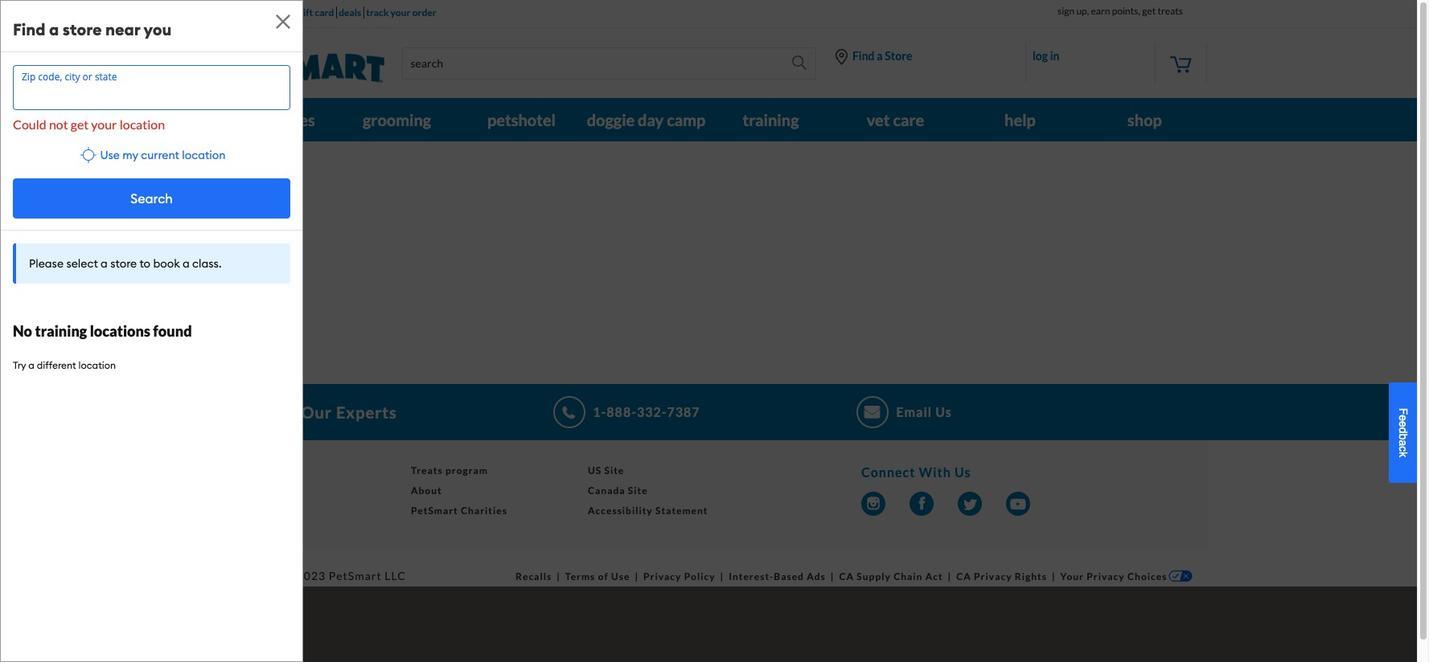 Task type: locate. For each thing, give the bounding box(es) containing it.
0 vertical spatial find
[[13, 19, 46, 39]]

1 horizontal spatial ca
[[957, 571, 972, 583]]

shop link
[[1083, 98, 1207, 142]]

1 ca from the left
[[839, 571, 854, 583]]

location right the current at the left top of page
[[182, 148, 226, 162]]

None search field
[[394, 47, 824, 79]]

1 vertical spatial site
[[628, 485, 648, 497]]

doggie day camp link
[[584, 98, 709, 142]]

no training locations found
[[13, 323, 192, 340]]

0 horizontal spatial training
[[35, 323, 87, 340]]

0 horizontal spatial store
[[63, 19, 102, 39]]

deals
[[339, 6, 361, 19]]

us site canada site accessibility statement
[[588, 465, 708, 517]]

about link
[[411, 485, 532, 505]]

no
[[13, 323, 32, 340]]

1 horizontal spatial training
[[743, 110, 799, 130]]

0 vertical spatial use
[[100, 148, 120, 162]]

1 horizontal spatial privacy
[[974, 571, 1012, 583]]

1 horizontal spatial use
[[611, 571, 630, 583]]

us right email
[[936, 405, 952, 420]]

treats
[[411, 465, 443, 477]]

grooming
[[363, 110, 431, 130]]

petsmart down about
[[411, 505, 458, 517]]

location for use my current location
[[182, 148, 226, 162]]

7387
[[667, 405, 700, 420]]

1 vertical spatial your
[[91, 117, 117, 132]]

my
[[122, 148, 138, 162]]

0 vertical spatial site
[[605, 465, 624, 477]]

ca
[[839, 571, 854, 583], [957, 571, 972, 583]]

use right "of"
[[611, 571, 630, 583]]

your
[[391, 6, 411, 19], [91, 117, 117, 132]]

with
[[919, 465, 952, 480]]

location
[[120, 117, 165, 132], [182, 148, 226, 162], [78, 359, 116, 372]]

0 horizontal spatial use
[[100, 148, 120, 162]]

accessibility statement link
[[588, 505, 709, 525]]

use my current location
[[100, 148, 226, 162]]

0 vertical spatial location
[[120, 117, 165, 132]]

find up zip on the left top of the page
[[13, 19, 46, 39]]

grooming link
[[335, 98, 459, 142]]

interest-based ads link
[[729, 571, 839, 583]]

get left the treats
[[1143, 5, 1156, 17]]

location for try a different location
[[78, 359, 116, 372]]

store left near
[[63, 19, 102, 39]]

0 vertical spatial petsmart
[[411, 505, 458, 517]]

enable accessibility gift card deals track your order
[[210, 6, 436, 19]]

0 horizontal spatial privacy
[[644, 571, 682, 583]]

your right not
[[91, 117, 117, 132]]

location up "use my current location" link at the left top of page
[[120, 117, 165, 132]]

accessibility
[[241, 6, 294, 19]]

2 vertical spatial location
[[78, 359, 116, 372]]

in
[[1050, 49, 1060, 63]]

city
[[65, 70, 80, 84]]

1 horizontal spatial get
[[1143, 5, 1156, 17]]

log in link
[[1033, 49, 1060, 63]]

find left store
[[853, 49, 875, 63]]

privacy right your
[[1087, 571, 1125, 583]]

e up d
[[1397, 415, 1410, 421]]

a up k
[[1397, 440, 1410, 446]]

help link
[[958, 98, 1083, 142]]

1 horizontal spatial petsmart
[[411, 505, 458, 517]]

2 ca from the left
[[957, 571, 972, 583]]

get right not
[[71, 117, 89, 132]]

get
[[1143, 5, 1156, 17], [71, 117, 89, 132]]

petshotel link
[[459, 98, 584, 142]]

privacy left policy at bottom
[[644, 571, 682, 583]]

gift
[[298, 6, 313, 19]]

f e e d b a c k button
[[1389, 383, 1417, 483]]

ca privacy rights link
[[957, 571, 1061, 583]]

site up accessibility statement link
[[628, 485, 648, 497]]

search button
[[13, 179, 290, 219]]

2 e from the top
[[1397, 421, 1410, 428]]

find a store link
[[853, 49, 1012, 63]]

1 horizontal spatial find
[[853, 49, 875, 63]]

a up "code,"
[[49, 19, 59, 39]]

privacy left rights
[[974, 571, 1012, 583]]

order
[[412, 6, 436, 19]]

find a store near you
[[13, 19, 172, 39]]

petsmart inside treats program about petsmart charities
[[411, 505, 458, 517]]

track your order link
[[366, 6, 441, 19]]

2 horizontal spatial location
[[182, 148, 226, 162]]

1 vertical spatial find
[[853, 49, 875, 63]]

ca left supply
[[839, 571, 854, 583]]

doggie
[[587, 110, 635, 130]]

pet services link
[[210, 98, 335, 142]]

try a different location
[[13, 359, 116, 372]]

ca right act
[[957, 571, 972, 583]]

email
[[896, 405, 932, 420]]

1-888-332-7387 link
[[553, 397, 700, 429]]

ca for ca privacy rights
[[957, 571, 972, 583]]

3 privacy from the left
[[1087, 571, 1125, 583]]

0 horizontal spatial site
[[605, 465, 624, 477]]

based
[[774, 571, 804, 583]]

email us link
[[857, 397, 952, 429]]

store left to
[[110, 257, 137, 271]]

2 horizontal spatial privacy
[[1087, 571, 1125, 583]]

code,
[[38, 70, 62, 84]]

privacy for ca privacy rights
[[974, 571, 1012, 583]]

a right book
[[183, 257, 190, 271]]

terms
[[565, 571, 596, 583]]

1 vertical spatial training
[[35, 323, 87, 340]]

or
[[83, 70, 92, 84]]

site right us
[[605, 465, 624, 477]]

0 horizontal spatial your
[[91, 117, 117, 132]]

ca supply chain act link
[[839, 571, 957, 583]]

1 horizontal spatial us
[[955, 465, 971, 480]]

ca for ca supply chain act
[[839, 571, 854, 583]]

0 vertical spatial us
[[936, 405, 952, 420]]

0 vertical spatial training
[[743, 110, 799, 130]]

d
[[1397, 428, 1410, 434]]

0 horizontal spatial find
[[13, 19, 46, 39]]

use left my
[[100, 148, 120, 162]]

your
[[1061, 571, 1084, 583]]

treats
[[1158, 5, 1183, 17]]

us right with
[[955, 465, 971, 480]]

not
[[49, 117, 68, 132]]

0 horizontal spatial get
[[71, 117, 89, 132]]

332-
[[637, 405, 667, 420]]

points,
[[1112, 5, 1141, 17]]

class.
[[192, 257, 222, 271]]

petsmart left llc
[[329, 569, 382, 583]]

terms of use link
[[565, 571, 644, 583]]

services
[[257, 110, 315, 130]]

0 horizontal spatial ca
[[839, 571, 854, 583]]

0 horizontal spatial petsmart
[[329, 569, 382, 583]]

1 horizontal spatial site
[[628, 485, 648, 497]]

zip code, city or state
[[22, 70, 117, 84]]

use my current location link
[[29, 148, 274, 162]]

1 horizontal spatial your
[[391, 6, 411, 19]]

zip
[[22, 70, 36, 84]]

0 horizontal spatial location
[[78, 359, 116, 372]]

canada site link
[[588, 485, 709, 505]]

1 vertical spatial use
[[611, 571, 630, 583]]

a inside button
[[1397, 440, 1410, 446]]

training
[[743, 110, 799, 130], [35, 323, 87, 340]]

1 vertical spatial location
[[182, 148, 226, 162]]

1 horizontal spatial location
[[120, 117, 165, 132]]

interest-based ads
[[729, 571, 826, 583]]

1 vertical spatial get
[[71, 117, 89, 132]]

2 privacy from the left
[[974, 571, 1012, 583]]

find
[[13, 19, 46, 39], [853, 49, 875, 63]]

1 horizontal spatial store
[[110, 257, 137, 271]]

interest-
[[729, 571, 774, 583]]

e up the b on the right bottom
[[1397, 421, 1410, 428]]

b
[[1397, 434, 1410, 440]]

0 horizontal spatial us
[[936, 405, 952, 420]]

1 vertical spatial petsmart
[[329, 569, 382, 583]]

us
[[936, 405, 952, 420], [955, 465, 971, 480]]

email us
[[896, 405, 952, 420]]

location down no training locations found
[[78, 359, 116, 372]]

connect with us
[[862, 465, 971, 480]]

program
[[446, 465, 488, 477]]

accessibility
[[588, 505, 653, 517]]

your right track
[[391, 6, 411, 19]]

1-
[[593, 405, 607, 420]]



Task type: vqa. For each thing, say whether or not it's contained in the screenshot.
0475
no



Task type: describe. For each thing, give the bounding box(es) containing it.
find for find a store near you
[[13, 19, 46, 39]]

search
[[131, 191, 173, 207]]

Zip code, city or state text field
[[13, 65, 290, 110]]

track
[[366, 6, 389, 19]]

c
[[1397, 446, 1410, 452]]

charities
[[461, 505, 508, 517]]

1 privacy from the left
[[644, 571, 682, 583]]

0 vertical spatial your
[[391, 6, 411, 19]]

current
[[141, 148, 179, 162]]

privacy policy
[[644, 571, 716, 583]]

your privacy choices link
[[1061, 571, 1193, 583]]

find for find a store
[[853, 49, 875, 63]]

treats program about petsmart charities
[[411, 465, 508, 517]]

0 vertical spatial get
[[1143, 5, 1156, 17]]

2023
[[297, 569, 326, 583]]

0 vertical spatial store
[[63, 19, 102, 39]]

1 vertical spatial store
[[110, 257, 137, 271]]

search text field
[[402, 47, 816, 79]]

day
[[638, 110, 664, 130]]

book
[[153, 257, 180, 271]]

a right try
[[28, 359, 34, 372]]

petsmart image
[[210, 40, 385, 84]]

statement
[[656, 505, 708, 517]]

card
[[315, 6, 334, 19]]

©
[[284, 569, 294, 583]]

enable
[[210, 6, 239, 19]]

petshotel
[[487, 110, 556, 130]]

petsmart for about
[[411, 505, 458, 517]]

try
[[13, 359, 26, 372]]

log in
[[1033, 49, 1060, 63]]

recalls link
[[516, 571, 565, 583]]

connect
[[862, 465, 916, 480]]

privacy policy link
[[644, 571, 729, 583]]

please
[[29, 257, 64, 271]]

chain
[[894, 571, 923, 583]]

1 e from the top
[[1397, 415, 1410, 421]]

ads
[[807, 571, 826, 583]]

shop
[[1128, 110, 1162, 130]]

experts
[[336, 403, 397, 422]]

canada
[[588, 485, 625, 497]]

policy
[[684, 571, 716, 583]]

treats program link
[[411, 465, 532, 485]]

locations
[[90, 323, 150, 340]]

us inside email us link
[[936, 405, 952, 420]]

earn
[[1091, 5, 1110, 17]]

found
[[153, 323, 192, 340]]

contact our experts
[[234, 403, 397, 422]]

training inside training link
[[743, 110, 799, 130]]

of
[[598, 571, 609, 583]]

your privacy choices
[[1061, 571, 1168, 583]]

supply
[[857, 571, 891, 583]]

a right select
[[101, 257, 108, 271]]

store
[[885, 49, 913, 63]]

1 vertical spatial us
[[955, 465, 971, 480]]

privacy for your privacy choices
[[1087, 571, 1125, 583]]

us
[[588, 465, 602, 477]]

ca supply chain act
[[839, 571, 943, 583]]

888-
[[607, 405, 637, 420]]

could not get your location
[[13, 117, 165, 132]]

petsmart for 2023
[[329, 569, 382, 583]]

to
[[139, 257, 151, 271]]

about
[[411, 485, 442, 497]]

camp
[[667, 110, 706, 130]]

a left store
[[877, 49, 883, 63]]

1-888-332-7387
[[593, 405, 700, 420]]

copyright © 2023 petsmart llc
[[224, 569, 406, 583]]

f
[[1397, 408, 1410, 415]]

vet care link
[[833, 98, 958, 142]]

pet services
[[230, 110, 315, 130]]

f e e d b a c k
[[1397, 408, 1410, 458]]

vet
[[867, 110, 890, 130]]

k
[[1397, 452, 1410, 458]]

doggie day camp
[[587, 110, 706, 130]]

terms of use
[[565, 571, 630, 583]]

log
[[1033, 49, 1048, 63]]

vet care
[[867, 110, 924, 130]]

petsmart charities link
[[411, 505, 532, 525]]

llc
[[385, 569, 406, 583]]

training link
[[709, 98, 833, 142]]

near
[[105, 19, 140, 39]]

choices
[[1128, 571, 1168, 583]]

act
[[926, 571, 943, 583]]

could
[[13, 117, 46, 132]]

us site link
[[588, 465, 709, 485]]

contact
[[234, 403, 297, 422]]

our
[[301, 403, 332, 422]]

sign up, earn points, get treats
[[1058, 5, 1183, 17]]

state
[[95, 70, 117, 84]]



